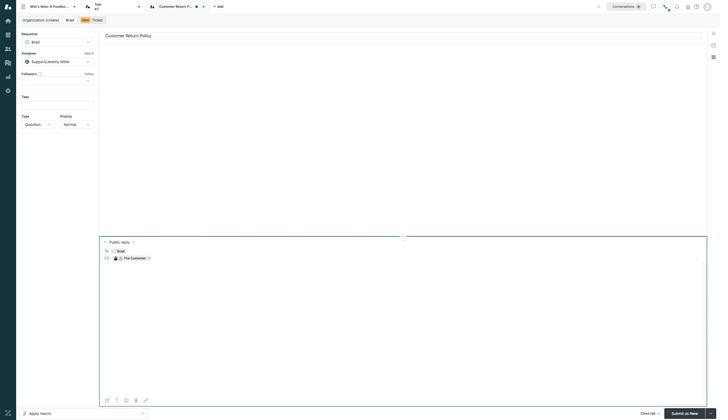 Task type: describe. For each thing, give the bounding box(es) containing it.
public reply
[[110, 241, 130, 245]]

test
[[95, 2, 101, 6]]

customer return policy
[[159, 5, 197, 9]]

jeremy
[[47, 59, 59, 64]]

requester
[[22, 32, 38, 36]]

apply
[[29, 412, 39, 417]]

miller
[[60, 59, 70, 64]]

format text image
[[115, 399, 119, 404]]

milo's
[[30, 5, 40, 9]]

brad link
[[62, 16, 78, 24]]

organization
[[22, 18, 44, 22]]

public
[[110, 241, 120, 245]]

submit
[[672, 412, 684, 417]]

info on adding followers image
[[38, 72, 43, 76]]

tab
[[651, 412, 656, 416]]

followers element
[[22, 77, 94, 86]]

knowledge image
[[712, 43, 716, 48]]

return
[[176, 5, 186, 9]]

klobrad84@gmail.com image
[[112, 250, 116, 254]]

get started image
[[5, 17, 12, 24]]

2 vertical spatial brad
[[117, 250, 125, 254]]

tags element
[[22, 101, 94, 110]]

displays possible ticket submission types image
[[709, 412, 714, 417]]

ticket
[[92, 18, 103, 22]]

test #3
[[95, 2, 101, 11]]

insert emojis image
[[124, 399, 129, 404]]

draft mode image
[[105, 399, 109, 404]]

/
[[45, 59, 47, 64]]

macro
[[40, 412, 51, 417]]

views image
[[5, 31, 12, 38]]

1 horizontal spatial new
[[690, 412, 698, 417]]

customer inside tab
[[159, 5, 175, 9]]

#3
[[95, 7, 99, 11]]

organization (create)
[[22, 18, 59, 22]]

tab containing test
[[81, 0, 145, 13]]

close tab button
[[639, 409, 663, 421]]

question button
[[22, 121, 55, 129]]

add link (cmd k) image
[[144, 399, 148, 404]]

question
[[25, 122, 41, 127]]

tags
[[22, 95, 29, 99]]

add
[[217, 4, 224, 8]]

to
[[104, 249, 109, 254]]

take it button
[[84, 51, 94, 56]]

customer return policy tab
[[145, 0, 210, 13]]

the
[[124, 257, 130, 261]]

as
[[685, 412, 689, 417]]

(create)
[[46, 18, 59, 22]]

close tab
[[641, 412, 656, 416]]

customer context image
[[712, 31, 716, 36]]

tabs tab list
[[16, 0, 592, 13]]

add button
[[210, 0, 227, 13]]

take
[[84, 52, 91, 56]]

close image
[[201, 4, 206, 9]]

miso:
[[40, 5, 49, 9]]

main element
[[0, 0, 16, 421]]

normal button
[[60, 121, 94, 129]]



Task type: vqa. For each thing, say whether or not it's contained in the screenshot.
the right BRAD
yes



Task type: locate. For each thing, give the bounding box(es) containing it.
follow button
[[85, 72, 94, 77]]

new right 'as'
[[690, 412, 698, 417]]

customers image
[[5, 45, 12, 52]]

support / jeremy miller
[[31, 59, 70, 64]]

2 horizontal spatial brad
[[117, 250, 125, 254]]

take it
[[84, 52, 94, 56]]

get help image
[[695, 4, 700, 9]]

follow
[[85, 72, 94, 76]]

close
[[641, 412, 650, 416]]

remove image
[[147, 257, 150, 261]]

policy
[[187, 5, 197, 9]]

apply macro
[[29, 412, 51, 417]]

0 vertical spatial brad
[[66, 18, 74, 22]]

support
[[31, 59, 45, 64]]

close image for 'milo's miso: a foodlez subsidiary' tab
[[72, 4, 77, 9]]

zendesk image
[[5, 411, 12, 417]]

customer left the remove icon
[[131, 257, 146, 261]]

a
[[50, 5, 52, 9]]

reporting image
[[5, 73, 12, 80]]

organization (create) button
[[19, 16, 63, 24]]

0 horizontal spatial brad
[[31, 40, 40, 45]]

brad
[[66, 18, 74, 22], [31, 40, 40, 45], [117, 250, 125, 254]]

requester element
[[22, 38, 94, 47]]

normal
[[64, 122, 76, 127]]

it
[[92, 52, 94, 56]]

assignee element
[[22, 58, 94, 66]]

apps image
[[712, 55, 716, 59]]

1 close image from the left
[[72, 4, 77, 9]]

the customer option
[[113, 256, 152, 262]]

close image for tab containing test
[[136, 4, 142, 9]]

1 horizontal spatial customer
[[159, 5, 175, 9]]

milo's miso: a foodlez subsidiary tab
[[16, 0, 83, 13]]

zendesk support image
[[5, 3, 12, 10]]

milo's miso: a foodlez subsidiary
[[30, 5, 83, 9]]

customer left return
[[159, 5, 175, 9]]

2 close image from the left
[[136, 4, 142, 9]]

0 horizontal spatial customer
[[131, 257, 146, 261]]

conversations button
[[607, 2, 647, 11]]

tab
[[81, 0, 145, 13]]

brad down 'subsidiary'
[[66, 18, 74, 22]]

0 vertical spatial customer
[[159, 5, 175, 9]]

brad down requester
[[31, 40, 40, 45]]

1 horizontal spatial close image
[[136, 4, 142, 9]]

reply
[[121, 241, 130, 245]]

1 vertical spatial new
[[690, 412, 698, 417]]

1 vertical spatial customer
[[131, 257, 146, 261]]

customer inside option
[[131, 257, 146, 261]]

0 horizontal spatial close image
[[72, 4, 77, 9]]

None field
[[153, 256, 702, 262]]

Subject field
[[104, 32, 702, 39]]

new left ticket
[[82, 18, 89, 22]]

close image
[[72, 4, 77, 9], [136, 4, 142, 9]]

minimize composer image
[[401, 235, 406, 239]]

the customer
[[124, 257, 146, 261]]

0 vertical spatial new
[[82, 18, 89, 22]]

foodlez
[[53, 5, 66, 9]]

close image inside 'milo's miso: a foodlez subsidiary' tab
[[72, 4, 77, 9]]

notifications image
[[675, 4, 680, 9]]

brad inside requester 'element'
[[31, 40, 40, 45]]

organizations image
[[5, 59, 12, 66]]

followers
[[22, 72, 37, 76]]

type
[[22, 115, 29, 119]]

secondary element
[[16, 15, 721, 26]]

cc
[[104, 256, 110, 261]]

brad inside "link"
[[66, 18, 74, 22]]

new
[[82, 18, 89, 22], [690, 412, 698, 417]]

button displays agent's chat status as invisible. image
[[652, 4, 656, 9]]

brad right klobrad84@gmail.com icon
[[117, 250, 125, 254]]

1 vertical spatial brad
[[31, 40, 40, 45]]

conversations
[[613, 4, 635, 8]]

zendesk products image
[[687, 5, 690, 9]]

0 horizontal spatial new
[[82, 18, 89, 22]]

assignee
[[22, 52, 36, 56]]

customer@example.com image
[[114, 257, 118, 261]]

close image inside tab
[[136, 4, 142, 9]]

add attachment image
[[134, 399, 138, 404]]

new inside secondary 'element'
[[82, 18, 89, 22]]

public reply button
[[99, 237, 139, 248]]

1 horizontal spatial brad
[[66, 18, 74, 22]]

subsidiary
[[66, 5, 83, 9]]

admin image
[[5, 87, 12, 94]]

submit as new
[[672, 412, 698, 417]]

customer
[[159, 5, 175, 9], [131, 257, 146, 261]]

priority
[[60, 115, 72, 119]]



